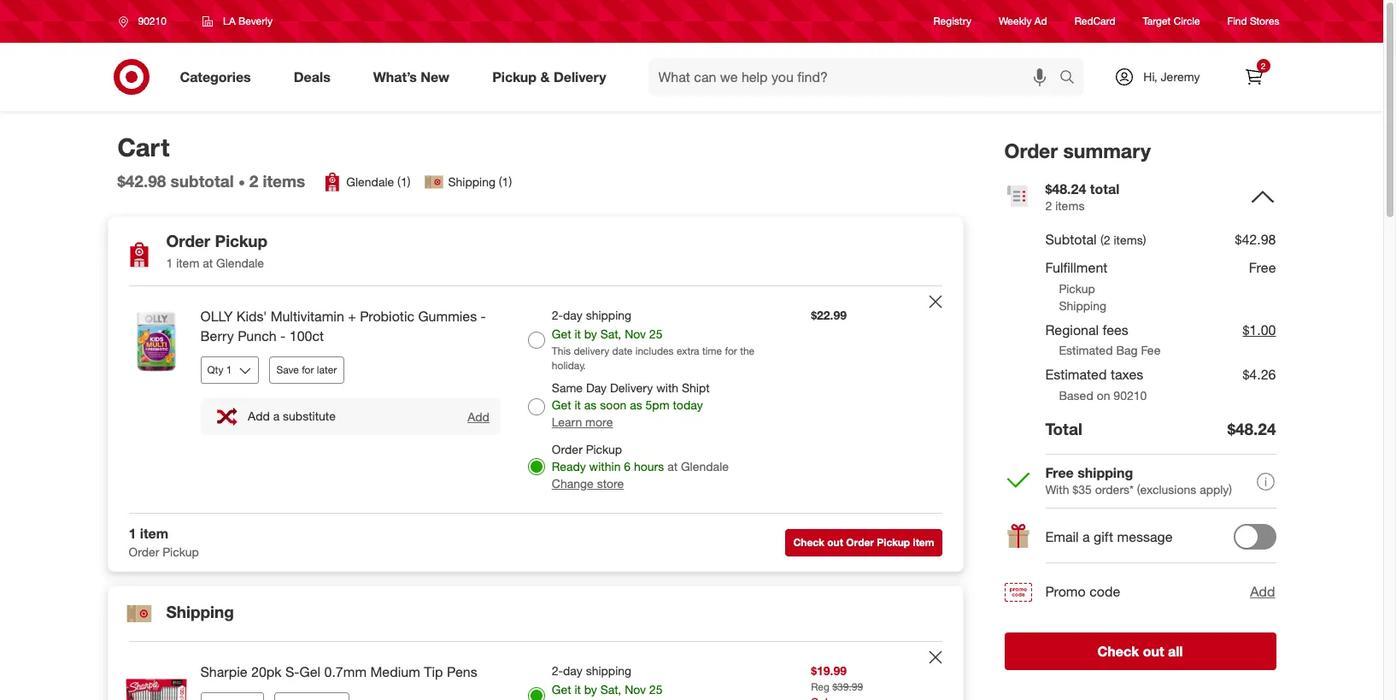 Task type: locate. For each thing, give the bounding box(es) containing it.
fulfillment
[[1046, 259, 1108, 276]]

2- inside 2-day shipping get it by sat, nov 25 this delivery date includes extra time for the holiday.
[[552, 308, 563, 322]]

what's new
[[373, 68, 450, 85]]

2-
[[552, 308, 563, 322], [552, 663, 563, 678]]

2 vertical spatial get
[[552, 682, 571, 697]]

1 by from the top
[[585, 327, 597, 341]]

90210 inside 90210 dropdown button
[[138, 15, 167, 27]]

delivery
[[574, 344, 610, 357]]

circle
[[1174, 15, 1201, 28]]

1 horizontal spatial $42.98
[[1236, 231, 1277, 248]]

0 horizontal spatial 90210
[[138, 15, 167, 27]]

1 vertical spatial 25
[[650, 682, 663, 697]]

$19.99 reg $39.99
[[811, 663, 863, 693]]

free up $1.00
[[1250, 259, 1277, 276]]

0 horizontal spatial delivery
[[554, 68, 607, 85]]

redcard
[[1075, 15, 1116, 28]]

estimated up based
[[1046, 366, 1107, 383]]

- right gummies
[[481, 308, 486, 325]]

taxes
[[1111, 366, 1144, 383]]

1 horizontal spatial 90210
[[1114, 388, 1147, 403]]

free inside free shipping with $35 orders* (exclusions apply)
[[1046, 465, 1074, 482]]

free for free shipping with $35 orders* (exclusions apply)
[[1046, 465, 1074, 482]]

0 vertical spatial check
[[794, 536, 825, 548]]

3 get from the top
[[552, 682, 571, 697]]

add for add a substitute
[[248, 409, 270, 423]]

0 horizontal spatial shipping
[[166, 602, 234, 622]]

2 up subtotal
[[1046, 198, 1053, 213]]

6
[[624, 459, 631, 474]]

1 horizontal spatial delivery
[[610, 381, 653, 395]]

1 horizontal spatial 2
[[1046, 198, 1053, 213]]

holiday.
[[552, 359, 586, 372]]

2 vertical spatial shipping
[[166, 602, 234, 622]]

1 25 from the top
[[650, 327, 663, 341]]

later
[[317, 363, 337, 376]]

1 2- from the top
[[552, 308, 563, 322]]

1 vertical spatial at
[[668, 459, 678, 474]]

1 horizontal spatial (1)
[[499, 175, 512, 189]]

1 vertical spatial -
[[280, 327, 286, 344]]

0 vertical spatial nov
[[625, 327, 646, 341]]

sat, for 2-day shipping get it by sat, nov 25 this delivery date includes extra time for the holiday.
[[601, 327, 622, 341]]

search
[[1053, 70, 1094, 87]]

check inside button
[[1098, 643, 1140, 660]]

0 horizontal spatial as
[[585, 398, 597, 412]]

it
[[575, 327, 581, 341], [575, 398, 581, 412], [575, 682, 581, 697]]

0 vertical spatial estimated
[[1060, 343, 1113, 358]]

nov
[[625, 327, 646, 341], [625, 682, 646, 697]]

0 vertical spatial shipping
[[448, 175, 496, 189]]

2 horizontal spatial glendale
[[681, 459, 729, 474]]

time
[[703, 344, 722, 357]]

1 vertical spatial out
[[1143, 643, 1165, 660]]

for
[[725, 344, 738, 357], [302, 363, 314, 376]]

pickup inside order pickup ready within 6 hours at glendale change store
[[586, 442, 622, 457]]

get inside 2-day shipping get it by sat, nov 25
[[552, 682, 571, 697]]

0 vertical spatial add button
[[467, 408, 491, 425]]

2 inside $48.24 total 2 items
[[1046, 198, 1053, 213]]

glendale
[[346, 175, 394, 189], [216, 256, 264, 270], [681, 459, 729, 474]]

add for add 'button' to the right
[[1251, 583, 1276, 600]]

$42.98 subtotal
[[118, 171, 234, 191]]

delivery for day
[[610, 381, 653, 395]]

weekly ad
[[999, 15, 1048, 28]]

sharpie 20pk s-gel 0.7mm medium tip pens link
[[200, 662, 501, 682]]

for left later
[[302, 363, 314, 376]]

day
[[563, 308, 583, 322], [563, 663, 583, 678]]

order inside "order pickup 1 item at glendale"
[[166, 231, 210, 251]]

1 day from the top
[[563, 308, 583, 322]]

2 2- from the top
[[552, 663, 563, 678]]

ready
[[552, 459, 586, 474]]

hi,
[[1144, 69, 1158, 84]]

shipping inside 2-day shipping get it by sat, nov 25 this delivery date includes extra time for the holiday.
[[586, 308, 632, 322]]

check out order pickup item button
[[786, 529, 942, 556]]

estimated taxes
[[1046, 366, 1144, 383]]

0 horizontal spatial $42.98
[[118, 171, 166, 191]]

1 horizontal spatial $48.24
[[1228, 419, 1277, 439]]

- left 100ct
[[280, 327, 286, 344]]

2 link
[[1236, 58, 1273, 96]]

based on 90210
[[1060, 388, 1147, 403]]

25 inside 2-day shipping get it by sat, nov 25 this delivery date includes extra time for the holiday.
[[650, 327, 663, 341]]

1 vertical spatial get
[[552, 398, 571, 412]]

get for 2-day shipping get it by sat, nov 25
[[552, 682, 571, 697]]

within
[[589, 459, 621, 474]]

1 horizontal spatial add
[[468, 409, 490, 424]]

weekly ad link
[[999, 14, 1048, 29]]

check for order summary
[[1098, 643, 1140, 660]]

the
[[740, 344, 755, 357]]

2 vertical spatial shipping
[[586, 663, 632, 678]]

2 day from the top
[[563, 663, 583, 678]]

1 vertical spatial shipping
[[1060, 298, 1107, 313]]

la beverly button
[[191, 6, 284, 37]]

1 vertical spatial glendale
[[216, 256, 264, 270]]

2 nov from the top
[[625, 682, 646, 697]]

0 vertical spatial $42.98
[[118, 171, 166, 191]]

shipping
[[448, 175, 496, 189], [1060, 298, 1107, 313], [166, 602, 234, 622]]

item
[[176, 256, 200, 270], [140, 525, 169, 542], [913, 536, 935, 548]]

1 vertical spatial add button
[[1250, 581, 1277, 603]]

pickup & delivery link
[[478, 58, 628, 96]]

registry link
[[934, 14, 972, 29]]

with
[[1046, 482, 1070, 497]]

today
[[673, 398, 703, 412]]

free for free
[[1250, 259, 1277, 276]]

soon
[[600, 398, 627, 412]]

0 vertical spatial 25
[[650, 327, 663, 341]]

1 horizontal spatial shipping
[[448, 175, 496, 189]]

for left the on the right of the page
[[725, 344, 738, 357]]

0 horizontal spatial for
[[302, 363, 314, 376]]

1 vertical spatial for
[[302, 363, 314, 376]]

berry
[[200, 327, 234, 344]]

by inside 2-day shipping get it by sat, nov 25
[[585, 682, 597, 697]]

as left 5pm
[[630, 398, 643, 412]]

learn
[[552, 415, 582, 429]]

items right subtotal
[[263, 171, 305, 191]]

$48.24 total 2 items
[[1046, 180, 1120, 213]]

as
[[585, 398, 597, 412], [630, 398, 643, 412]]

out inside button
[[1143, 643, 1165, 660]]

2 horizontal spatial shipping
[[1060, 298, 1107, 313]]

a inside group
[[273, 409, 280, 423]]

0 vertical spatial by
[[585, 327, 597, 341]]

1 vertical spatial shipping
[[1078, 465, 1134, 482]]

2 horizontal spatial 2
[[1261, 61, 1266, 71]]

1 vertical spatial sat,
[[601, 682, 622, 697]]

2 vertical spatial 2
[[1046, 198, 1053, 213]]

0 horizontal spatial add button
[[467, 408, 491, 425]]

90210 left "la"
[[138, 15, 167, 27]]

1 vertical spatial 1
[[129, 525, 136, 542]]

it inside 2-day shipping get it by sat, nov 25 this delivery date includes extra time for the holiday.
[[575, 327, 581, 341]]

a for gift
[[1083, 528, 1090, 545]]

1 vertical spatial items
[[1056, 198, 1085, 213]]

0 horizontal spatial 1
[[129, 525, 136, 542]]

what's new link
[[359, 58, 471, 96]]

cart
[[118, 132, 170, 162]]

it for 2-day shipping get it by sat, nov 25 this delivery date includes extra time for the holiday.
[[575, 327, 581, 341]]

delivery up soon at the left of page
[[610, 381, 653, 395]]

1 get from the top
[[552, 327, 571, 341]]

0 horizontal spatial free
[[1046, 465, 1074, 482]]

pens
[[447, 663, 478, 680]]

estimated
[[1060, 343, 1113, 358], [1046, 366, 1107, 383]]

5pm
[[646, 398, 670, 412]]

0 horizontal spatial (1)
[[398, 175, 411, 189]]

at right hours
[[668, 459, 678, 474]]

0 vertical spatial 1
[[166, 256, 173, 270]]

0 horizontal spatial 2
[[249, 171, 258, 191]]

day inside 2-day shipping get it by sat, nov 25 this delivery date includes extra time for the holiday.
[[563, 308, 583, 322]]

0 vertical spatial glendale
[[346, 175, 394, 189]]

0 vertical spatial $48.24
[[1046, 180, 1087, 197]]

1 horizontal spatial free
[[1250, 259, 1277, 276]]

pickup & delivery
[[493, 68, 607, 85]]

estimated for estimated taxes
[[1046, 366, 1107, 383]]

1 horizontal spatial as
[[630, 398, 643, 412]]

subtotal (2 items)
[[1046, 231, 1147, 248]]

1 vertical spatial free
[[1046, 465, 1074, 482]]

for inside button
[[302, 363, 314, 376]]

$42.98 for $42.98
[[1236, 231, 1277, 248]]

2 get from the top
[[552, 398, 571, 412]]

order inside order pickup ready within 6 hours at glendale change store
[[552, 442, 583, 457]]

fee
[[1142, 343, 1161, 358]]

1 vertical spatial delivery
[[610, 381, 653, 395]]

25 for 2-day shipping get it by sat, nov 25 this delivery date includes extra time for the holiday.
[[650, 327, 663, 341]]

0 vertical spatial shipping
[[586, 308, 632, 322]]

2- inside 2-day shipping get it by sat, nov 25
[[552, 663, 563, 678]]

2 horizontal spatial add
[[1251, 583, 1276, 600]]

by
[[585, 327, 597, 341], [585, 682, 597, 697]]

25 for 2-day shipping get it by sat, nov 25
[[650, 682, 663, 697]]

delivery inside same day delivery with shipt get it as soon as 5pm today learn more
[[610, 381, 653, 395]]

0 vertical spatial free
[[1250, 259, 1277, 276]]

$48.24 for $48.24
[[1228, 419, 1277, 439]]

sat, inside 2-day shipping get it by sat, nov 25 this delivery date includes extra time for the holiday.
[[601, 327, 622, 341]]

shipping (1)
[[448, 175, 512, 189]]

0 vertical spatial delivery
[[554, 68, 607, 85]]

1 vertical spatial 2-
[[552, 663, 563, 678]]

2 for 2 items
[[249, 171, 258, 191]]

2
[[1261, 61, 1266, 71], [249, 171, 258, 191], [1046, 198, 1053, 213]]

None radio
[[528, 399, 545, 416], [528, 687, 545, 700], [528, 399, 545, 416], [528, 687, 545, 700]]

1 horizontal spatial 1
[[166, 256, 173, 270]]

pickup inside button
[[877, 536, 911, 548]]

1 vertical spatial check
[[1098, 643, 1140, 660]]

$48.24 down $4.26
[[1228, 419, 1277, 439]]

change
[[552, 476, 594, 491]]

2 by from the top
[[585, 682, 597, 697]]

shipping for 2-day shipping get it by sat, nov 25
[[586, 663, 632, 678]]

1 vertical spatial $42.98
[[1236, 231, 1277, 248]]

None radio
[[528, 331, 545, 348]]

fees
[[1103, 321, 1129, 338]]

2 horizontal spatial item
[[913, 536, 935, 548]]

90210 down taxes
[[1114, 388, 1147, 403]]

25 inside 2-day shipping get it by sat, nov 25
[[650, 682, 663, 697]]

$1.00
[[1243, 321, 1277, 338]]

1 (1) from the left
[[398, 175, 411, 189]]

order inside the 1 item order pickup
[[129, 544, 159, 559]]

$48.24 inside $48.24 total 2 items
[[1046, 180, 1087, 197]]

out for order summary
[[1143, 643, 1165, 660]]

hi, jeremy
[[1144, 69, 1201, 84]]

sat, inside 2-day shipping get it by sat, nov 25
[[601, 682, 622, 697]]

shipping for 2-day shipping get it by sat, nov 25 this delivery date includes extra time for the holiday.
[[586, 308, 632, 322]]

3 it from the top
[[575, 682, 581, 697]]

1 vertical spatial 2
[[249, 171, 258, 191]]

1 horizontal spatial out
[[1143, 643, 1165, 660]]

shipping
[[586, 308, 632, 322], [1078, 465, 1134, 482], [586, 663, 632, 678]]

2 vertical spatial glendale
[[681, 459, 729, 474]]

day
[[586, 381, 607, 395]]

0 vertical spatial a
[[273, 409, 280, 423]]

promo code
[[1046, 583, 1121, 600]]

1 horizontal spatial a
[[1083, 528, 1090, 545]]

2 25 from the top
[[650, 682, 663, 697]]

2 it from the top
[[575, 398, 581, 412]]

1 as from the left
[[585, 398, 597, 412]]

0 horizontal spatial items
[[263, 171, 305, 191]]

$48.24 left total
[[1046, 180, 1087, 197]]

get
[[552, 327, 571, 341], [552, 398, 571, 412], [552, 682, 571, 697]]

0 vertical spatial it
[[575, 327, 581, 341]]

shipping inside 2-day shipping get it by sat, nov 25
[[586, 663, 632, 678]]

1 horizontal spatial at
[[668, 459, 678, 474]]

a left "gift"
[[1083, 528, 1090, 545]]

nov for 2-day shipping get it by sat, nov 25 this delivery date includes extra time for the holiday.
[[625, 327, 646, 341]]

2 down stores
[[1261, 61, 1266, 71]]

0 vertical spatial 2
[[1261, 61, 1266, 71]]

out inside button
[[828, 536, 844, 548]]

2 right subtotal
[[249, 171, 258, 191]]

list
[[323, 172, 512, 193]]

get inside 2-day shipping get it by sat, nov 25 this delivery date includes extra time for the holiday.
[[552, 327, 571, 341]]

tip
[[424, 663, 443, 680]]

0 vertical spatial sat,
[[601, 327, 622, 341]]

0 horizontal spatial glendale
[[216, 256, 264, 270]]

delivery right "&"
[[554, 68, 607, 85]]

total
[[1091, 180, 1120, 197]]

by for 2-day shipping get it by sat, nov 25
[[585, 682, 597, 697]]

subtotal
[[1046, 231, 1097, 248]]

0 vertical spatial 90210
[[138, 15, 167, 27]]

nov inside 2-day shipping get it by sat, nov 25 this delivery date includes extra time for the holiday.
[[625, 327, 646, 341]]

1 vertical spatial it
[[575, 398, 581, 412]]

1 cart item ready to fulfill group from the top
[[108, 286, 963, 513]]

1 vertical spatial day
[[563, 663, 583, 678]]

code
[[1090, 583, 1121, 600]]

2-day shipping get it by sat, nov 25
[[552, 663, 663, 697]]

beverly
[[239, 15, 273, 27]]

2 sat, from the top
[[601, 682, 622, 697]]

1 it from the top
[[575, 327, 581, 341]]

0 horizontal spatial -
[[280, 327, 286, 344]]

as down day
[[585, 398, 597, 412]]

shipping inside free shipping with $35 orders* (exclusions apply)
[[1078, 465, 1134, 482]]

it inside 2-day shipping get it by sat, nov 25
[[575, 682, 581, 697]]

0 horizontal spatial at
[[203, 256, 213, 270]]

add
[[248, 409, 270, 423], [468, 409, 490, 424], [1251, 583, 1276, 600]]

total
[[1046, 419, 1083, 439]]

free up with
[[1046, 465, 1074, 482]]

1 horizontal spatial for
[[725, 344, 738, 357]]

2 cart item ready to fulfill group from the top
[[108, 642, 963, 700]]

0 vertical spatial 2-
[[552, 308, 563, 322]]

0 vertical spatial get
[[552, 327, 571, 341]]

ad
[[1035, 15, 1048, 28]]

check inside button
[[794, 536, 825, 548]]

a left substitute
[[273, 409, 280, 423]]

2 as from the left
[[630, 398, 643, 412]]

2 for 2
[[1261, 61, 1266, 71]]

shipt
[[682, 381, 710, 395]]

1 vertical spatial cart item ready to fulfill group
[[108, 642, 963, 700]]

1
[[166, 256, 173, 270], [129, 525, 136, 542]]

1 horizontal spatial items
[[1056, 198, 1085, 213]]

0 vertical spatial out
[[828, 536, 844, 548]]

estimated down "regional fees" on the right top of page
[[1060, 343, 1113, 358]]

0 horizontal spatial a
[[273, 409, 280, 423]]

at up 'olly'
[[203, 256, 213, 270]]

items up subtotal
[[1056, 198, 1085, 213]]

0 vertical spatial for
[[725, 344, 738, 357]]

2 (1) from the left
[[499, 175, 512, 189]]

by inside 2-day shipping get it by sat, nov 25 this delivery date includes extra time for the holiday.
[[585, 327, 597, 341]]

cart item ready to fulfill group containing olly kids' multivitamin + probiotic gummies - berry punch - 100ct
[[108, 286, 963, 513]]

1 horizontal spatial item
[[176, 256, 200, 270]]

1 sat, from the top
[[601, 327, 622, 341]]

nov inside 2-day shipping get it by sat, nov 25
[[625, 682, 646, 697]]

0 horizontal spatial $48.24
[[1046, 180, 1087, 197]]

a
[[273, 409, 280, 423], [1083, 528, 1090, 545]]

0 horizontal spatial out
[[828, 536, 844, 548]]

1 nov from the top
[[625, 327, 646, 341]]

0 vertical spatial cart item ready to fulfill group
[[108, 286, 963, 513]]

out for 1
[[828, 536, 844, 548]]

(1) for shipping (1)
[[499, 175, 512, 189]]

day inside 2-day shipping get it by sat, nov 25
[[563, 663, 583, 678]]

2 vertical spatial it
[[575, 682, 581, 697]]

0 horizontal spatial add
[[248, 409, 270, 423]]

1 horizontal spatial add button
[[1250, 581, 1277, 603]]

0 horizontal spatial check
[[794, 536, 825, 548]]

cart item ready to fulfill group
[[108, 286, 963, 513], [108, 642, 963, 700]]

0 horizontal spatial item
[[140, 525, 169, 542]]



Task type: vqa. For each thing, say whether or not it's contained in the screenshot.
1st the Deal from right
no



Task type: describe. For each thing, give the bounding box(es) containing it.
sharpie
[[200, 663, 248, 680]]

at inside order pickup ready within 6 hours at glendale change store
[[668, 459, 678, 474]]

item inside "order pickup 1 item at glendale"
[[176, 256, 200, 270]]

$35
[[1073, 482, 1092, 497]]

at inside "order pickup 1 item at glendale"
[[203, 256, 213, 270]]

olly kids' multivitamin + probiotic gummies - berry punch - 100ct
[[200, 308, 486, 344]]

categories link
[[165, 58, 272, 96]]

save for later button
[[269, 356, 345, 384]]

bag
[[1117, 343, 1138, 358]]

store
[[597, 476, 624, 491]]

1 inside the 1 item order pickup
[[129, 525, 136, 542]]

regional
[[1046, 321, 1099, 338]]

$39.99
[[833, 680, 863, 693]]

&
[[541, 68, 550, 85]]

items)
[[1114, 233, 1147, 247]]

it for 2-day shipping get it by sat, nov 25
[[575, 682, 581, 697]]

estimated bag fee
[[1060, 343, 1161, 358]]

same
[[552, 381, 583, 395]]

reg
[[811, 680, 830, 693]]

glendale inside "order pickup 1 item at glendale"
[[216, 256, 264, 270]]

day for 2-day shipping get it by sat, nov 25
[[563, 663, 583, 678]]

$19.99
[[811, 663, 847, 678]]

pickup inside the 1 item order pickup
[[163, 544, 199, 559]]

registry
[[934, 15, 972, 28]]

orders*
[[1096, 482, 1134, 497]]

(exclusions
[[1138, 482, 1197, 497]]

100ct
[[290, 327, 324, 344]]

glendale inside order pickup ready within 6 hours at glendale change store
[[681, 459, 729, 474]]

promo
[[1046, 583, 1086, 600]]

target circle
[[1143, 15, 1201, 28]]

s-
[[285, 663, 300, 680]]

what's
[[373, 68, 417, 85]]

substitute
[[283, 409, 336, 423]]

message
[[1118, 528, 1173, 545]]

(1) for glendale (1)
[[398, 175, 411, 189]]

$22.99
[[811, 308, 847, 322]]

order for order summary
[[1005, 138, 1058, 162]]

new
[[421, 68, 450, 85]]

jeremy
[[1161, 69, 1201, 84]]

this
[[552, 344, 571, 357]]

day for 2-day shipping get it by sat, nov 25 this delivery date includes extra time for the holiday.
[[563, 308, 583, 322]]

extra
[[677, 344, 700, 357]]

0.7mm
[[324, 663, 367, 680]]

pickup inside "order pickup 1 item at glendale"
[[215, 231, 268, 251]]

order for order pickup ready within 6 hours at glendale change store
[[552, 442, 583, 457]]

$42.98 for $42.98 subtotal
[[118, 171, 166, 191]]

olly kids&#39; multivitamin + probiotic gummies - berry punch - 100ct image
[[122, 307, 190, 375]]

90210 button
[[107, 6, 185, 37]]

glendale (1)
[[346, 175, 411, 189]]

same day delivery with shipt get it as soon as 5pm today learn more
[[552, 381, 710, 429]]

items inside $48.24 total 2 items
[[1056, 198, 1085, 213]]

a for substitute
[[273, 409, 280, 423]]

nov for 2-day shipping get it by sat, nov 25
[[625, 682, 646, 697]]

punch
[[238, 327, 277, 344]]

add a substitute
[[248, 409, 336, 423]]

by for 2-day shipping get it by sat, nov 25 this delivery date includes extra time for the holiday.
[[585, 327, 597, 341]]

list containing glendale (1)
[[323, 172, 512, 193]]

Store pickup radio
[[528, 458, 545, 475]]

target circle link
[[1143, 14, 1201, 29]]

1 horizontal spatial glendale
[[346, 175, 394, 189]]

subtotal
[[171, 171, 234, 191]]

it inside same day delivery with shipt get it as soon as 5pm today learn more
[[575, 398, 581, 412]]

sat, for 2-day shipping get it by sat, nov 25
[[601, 682, 622, 697]]

stores
[[1251, 15, 1280, 28]]

find stores link
[[1228, 14, 1280, 29]]

categories
[[180, 68, 251, 85]]

1 inside "order pickup 1 item at glendale"
[[166, 256, 173, 270]]

multivitamin
[[271, 308, 344, 325]]

kids'
[[237, 308, 267, 325]]

check out all
[[1098, 643, 1183, 660]]

search button
[[1053, 58, 1094, 99]]

get for 2-day shipping get it by sat, nov 25 this delivery date includes extra time for the holiday.
[[552, 327, 571, 341]]

email
[[1046, 528, 1079, 545]]

order summary
[[1005, 138, 1151, 162]]

estimated for estimated bag fee
[[1060, 343, 1113, 358]]

sharpie 20pk s-gel 0.7mm medium tip pens image
[[122, 662, 190, 700]]

find stores
[[1228, 15, 1280, 28]]

shipping for shipping (1)
[[448, 175, 496, 189]]

cart item ready to fulfill group containing sharpie 20pk s-gel 0.7mm medium tip pens
[[108, 642, 963, 700]]

learn more button
[[552, 414, 613, 431]]

0 vertical spatial items
[[263, 171, 305, 191]]

order for order pickup 1 item at glendale
[[166, 231, 210, 251]]

pickup inside 'pickup shipping'
[[1060, 281, 1096, 295]]

order pickup ready within 6 hours at glendale change store
[[552, 442, 729, 491]]

get inside same day delivery with shipt get it as soon as 5pm today learn more
[[552, 398, 571, 412]]

1 vertical spatial 90210
[[1114, 388, 1147, 403]]

What can we help you find? suggestions appear below search field
[[648, 58, 1065, 96]]

for inside 2-day shipping get it by sat, nov 25 this delivery date includes extra time for the holiday.
[[725, 344, 738, 357]]

delivery for &
[[554, 68, 607, 85]]

email a gift message
[[1046, 528, 1173, 545]]

order inside button
[[846, 536, 874, 548]]

deals link
[[279, 58, 352, 96]]

summary
[[1064, 138, 1151, 162]]

shipping for shipping
[[166, 602, 234, 622]]

includes
[[636, 344, 674, 357]]

medium
[[371, 663, 420, 680]]

item inside button
[[913, 536, 935, 548]]

find
[[1228, 15, 1248, 28]]

save for later
[[277, 363, 337, 376]]

$1.00 button
[[1243, 318, 1277, 342]]

2 items
[[249, 171, 305, 191]]

add for the left add 'button'
[[468, 409, 490, 424]]

2- for 2-day shipping get it by sat, nov 25
[[552, 663, 563, 678]]

2-day shipping get it by sat, nov 25 this delivery date includes extra time for the holiday.
[[552, 308, 755, 372]]

order pickup 1 item at glendale
[[166, 231, 268, 270]]

item inside the 1 item order pickup
[[140, 525, 169, 542]]

$48.24 for $48.24 total 2 items
[[1046, 180, 1087, 197]]

save
[[277, 363, 299, 376]]

weekly
[[999, 15, 1032, 28]]

2- for 2-day shipping get it by sat, nov 25 this delivery date includes extra time for the holiday.
[[552, 308, 563, 322]]

check for 1
[[794, 536, 825, 548]]

1 item order pickup
[[129, 525, 199, 559]]

redcard link
[[1075, 14, 1116, 29]]

free shipping with $35 orders* (exclusions apply)
[[1046, 465, 1233, 497]]

check out order pickup item
[[794, 536, 935, 548]]

1 horizontal spatial -
[[481, 308, 486, 325]]

on
[[1097, 388, 1111, 403]]

pickup shipping
[[1060, 281, 1107, 313]]

change store button
[[552, 475, 624, 492]]

target
[[1143, 15, 1171, 28]]



